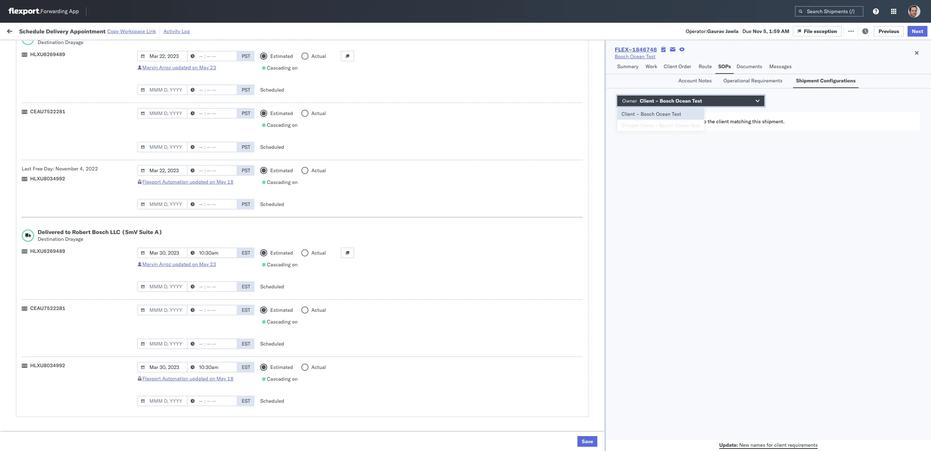 Task type: describe. For each thing, give the bounding box(es) containing it.
1 1:59 am cdt, nov 5, 2022 from the top
[[163, 70, 226, 76]]

2 mmm d, yyyy text field from the top
[[137, 85, 188, 95]]

-- : -- -- text field for eighth mmm d, yyyy text box from the bottom of the page
[[187, 108, 238, 119]]

operational requirements
[[724, 77, 783, 84]]

schedule delivery appointment button for 1:59 am cst, dec 14, 2022
[[16, 163, 87, 171]]

5:00
[[163, 367, 174, 373]]

updated up 1:00 am cst, feb 7, 2023
[[190, 376, 208, 382]]

from for 7:30 pm cst, jan 30, 2023's schedule pickup from rotterdam, netherlands link
[[55, 304, 66, 310]]

2022 for fourth schedule pickup from los angeles, ca button from the bottom
[[217, 148, 229, 154]]

pst for -- : -- -- text box corresponding to 18
[[242, 201, 250, 208]]

4 customs from the top
[[34, 398, 54, 404]]

mbl/mawb numbers
[[702, 57, 746, 63]]

1 resize handle column header from the left
[[151, 55, 159, 451]]

client order
[[664, 63, 691, 70]]

workspace
[[120, 28, 145, 34]]

1 vertical spatial flexport
[[381, 211, 400, 217]]

ready
[[55, 44, 67, 49]]

due
[[743, 28, 752, 34]]

operator: gaurav jawla
[[686, 28, 739, 34]]

delivery for 1:59 am cst, dec 14, 2022
[[39, 163, 57, 170]]

10 fcl from the top
[[330, 430, 339, 436]]

689 at risk
[[139, 28, 163, 34]]

shipper client - bosch ocean test
[[622, 122, 700, 129]]

18 for est
[[227, 376, 234, 382]]

23, for netherlands
[[209, 242, 217, 248]]

there
[[625, 118, 637, 125]]

flexport. image
[[9, 8, 41, 15]]

status : ready for work, blocked, in progress
[[39, 44, 129, 49]]

24,
[[208, 195, 215, 201]]

2 1:59 am cst, feb 15, 2023 from the top
[[163, 430, 228, 436]]

-- : -- -- text field for ninth mmm d, yyyy text box from the top
[[187, 362, 238, 373]]

no
[[647, 118, 653, 125]]

mbl/mawb numbers button
[[699, 56, 821, 63]]

account inside button
[[679, 77, 697, 84]]

schedule delivery appointment link for 1:59 am cst, dec 14, 2022
[[16, 163, 87, 170]]

flex-1889466 for confirm delivery
[[563, 195, 600, 201]]

confirm delivery button for 7:30 am cst, feb 3, 2023
[[16, 335, 54, 343]]

6 cascading from the top
[[267, 376, 291, 382]]

gaurav jawla
[[832, 70, 862, 76]]

1 estimated from the top
[[270, 53, 293, 59]]

3 test123456 from the top
[[702, 101, 732, 108]]

flexport for pst
[[142, 179, 161, 185]]

2 karl from the left
[[509, 351, 518, 358]]

omkar savant
[[832, 85, 864, 92]]

los for 2nd schedule pickup from los angeles, ca link from the bottom of the page
[[67, 257, 75, 264]]

2 lagerfeld from the left
[[520, 351, 541, 358]]

in
[[106, 44, 110, 49]]

cascading on for -- : -- -- text field for 10th mmm d, yyyy text box
[[267, 376, 298, 382]]

import work
[[60, 28, 90, 34]]

8 fcl from the top
[[330, 367, 339, 373]]

jan down 1:59 am cst, jan 25, 2023
[[197, 289, 205, 295]]

3 -- : -- -- text field from the top
[[187, 248, 238, 258]]

flex-1846748 link
[[615, 46, 657, 53]]

snooze
[[277, 57, 291, 63]]

-- : -- -- text field for 10th mmm d, yyyy text box
[[187, 396, 238, 407]]

schedule delivery appointment link for 10:30 pm cst, jan 23, 2023
[[16, 226, 87, 233]]

689
[[139, 28, 148, 34]]

documents for third upload customs clearance documents link
[[79, 351, 105, 357]]

bosch inside delivered to robert bosch llc (smv suite a) destination drayage
[[92, 229, 109, 236]]

9 resize handle column header from the left
[[820, 55, 828, 451]]

4 1:59 am cdt, nov 5, 2022 from the top
[[163, 117, 226, 123]]

upload customs clearance documents for fourth upload customs clearance documents link from the top
[[16, 398, 105, 404]]

7:30 am cst, feb 3, 2023
[[163, 336, 225, 342]]

deadline button
[[160, 56, 267, 63]]

2023 for 7:30 pm cst, jan 30, 2023's schedule pickup from rotterdam, netherlands link
[[215, 304, 227, 311]]

los for sixth schedule pickup from los angeles, ca link from the bottom
[[67, 85, 75, 92]]

5 est from the top
[[242, 364, 250, 371]]

pm for 10:30 pm cst, jan 23, 2023 schedule delivery appointment button
[[178, 226, 186, 233]]

12:00
[[163, 398, 177, 405]]

matching
[[730, 118, 751, 125]]

this
[[752, 118, 761, 125]]

30, for schedule pickup from rotterdam, netherlands
[[206, 304, 214, 311]]

8:00
[[163, 195, 174, 201]]

sops button
[[716, 60, 734, 74]]

batch action
[[891, 28, 922, 34]]

5 test123456 from the top
[[702, 132, 732, 139]]

summary button
[[615, 60, 643, 74]]

my
[[7, 26, 18, 36]]

from for confirm pickup from los angeles, ca link at the top left
[[52, 179, 63, 185]]

work
[[20, 26, 39, 36]]

0 vertical spatial gaurav
[[707, 28, 724, 34]]

1 vertical spatial 23,
[[209, 226, 217, 233]]

omkar
[[832, 85, 847, 92]]

configurations
[[820, 77, 856, 84]]

2023 for first schedule pickup from los angeles, ca link from the bottom
[[216, 414, 228, 420]]

message (0)
[[104, 28, 133, 34]]

schedule pickup from rotterdam, netherlands button for 7:30 pm cst, jan 30, 2023
[[16, 304, 121, 312]]

rotterdam, for 7:30 pm cst, jan 30, 2023
[[67, 304, 92, 310]]

test123456 for sixth schedule pickup from los angeles, ca link from the bottom
[[702, 85, 732, 92]]

cdt, for sixth schedule pickup from los angeles, ca link from the bottom
[[185, 85, 196, 92]]

3 est from the top
[[242, 307, 250, 313]]

flex-2130384 for schedule pickup from rotterdam, netherlands
[[563, 304, 600, 311]]

delivered to robert bosch llc (smv suite a) destination drayage
[[38, 229, 162, 242]]

client up there
[[622, 111, 635, 117]]

flexport automation updated on may 18 button for est
[[142, 376, 234, 382]]

3 confirm from the top
[[16, 320, 35, 326]]

pickup for first schedule pickup from los angeles, ca link from the bottom
[[39, 414, 54, 420]]

1:59 for second schedule pickup from los angeles, ca button from the bottom
[[163, 258, 174, 264]]

upload for fourth upload customs clearance documents link from the top
[[16, 398, 33, 404]]

6 schedule pickup from los angeles, ca button from the top
[[16, 257, 104, 265]]

5 schedule pickup from los angeles, ca link from the top
[[16, 210, 104, 217]]

2 scheduled from the top
[[260, 144, 284, 150]]

angeles, for third schedule pickup from los angeles, ca link from the bottom of the page
[[76, 210, 96, 217]]

1:00 am cst, feb 7, 2023
[[163, 383, 225, 389]]

1 horizontal spatial account
[[485, 351, 504, 358]]

confirm pickup from los angeles, ca button
[[16, 179, 101, 186]]

5 schedule delivery appointment button from the top
[[16, 429, 87, 437]]

dec for schedule pickup from los angeles, ca
[[197, 148, 206, 154]]

batch
[[891, 28, 905, 34]]

schedule delivery appointment copy workspace link
[[19, 28, 156, 35]]

3 ceau7522281, from the top
[[635, 101, 672, 107]]

documents for second upload customs clearance documents link from the top
[[79, 273, 105, 279]]

1 fcl from the top
[[330, 101, 339, 108]]

2 confirm pickup from rotterdam, netherlands link from the top
[[16, 366, 119, 373]]

requirements
[[751, 77, 783, 84]]

180 on track
[[172, 28, 201, 34]]

2 15, from the top
[[207, 430, 215, 436]]

angeles, for 1st schedule pickup from los angeles, ca link from the top
[[76, 69, 96, 76]]

savant
[[848, 85, 864, 92]]

7 fcl from the top
[[330, 351, 339, 358]]

confirm pickup from los angeles, ca
[[16, 179, 101, 185]]

2023 for 7:30 am cst, feb 3, 2023's confirm delivery link
[[213, 336, 225, 342]]

8 mmm d, yyyy text field from the top
[[137, 339, 188, 349]]

may for -- : -- -- text field corresponding to mmm d, yyyy text field corresponding to automation
[[217, 179, 226, 185]]

: for status
[[51, 44, 53, 49]]

4 resize handle column header from the left
[[369, 55, 377, 451]]

documents inside button
[[737, 63, 762, 70]]

1 confirm pickup from rotterdam, netherlands button from the top
[[16, 319, 119, 327]]

last free day: november 4, 2022
[[22, 166, 98, 172]]

3 actual from the top
[[311, 167, 326, 174]]

5 ceau7522281, from the top
[[635, 132, 672, 139]]

4 flex-2130387 from the top
[[563, 320, 600, 326]]

schedule pickup from rotterdam, netherlands link for 7:30 pm cst, jan 30, 2023
[[16, 304, 121, 311]]

the
[[708, 118, 715, 125]]

shipment configurations
[[796, 77, 856, 84]]

2 schedule pickup from los angeles, ca link from the top
[[16, 85, 104, 92]]

1 destination from the top
[[38, 39, 64, 45]]

blocked,
[[87, 44, 105, 49]]

10 mmm d, yyyy text field from the top
[[137, 396, 188, 407]]

7 resize handle column header from the left
[[623, 55, 631, 451]]

client down 'client - bosch ocean test'
[[640, 122, 654, 129]]

schedule pickup from los angeles, ca for fourth schedule pickup from los angeles, ca link from the bottom of the page
[[16, 148, 104, 154]]

clearance for third upload customs clearance documents link
[[55, 351, 78, 357]]

messages
[[770, 63, 792, 70]]

netherlands for 10:30 pm cst, jan 23, 2023
[[94, 242, 121, 248]]

6,
[[207, 367, 212, 373]]

client order button
[[661, 60, 696, 74]]

1 horizontal spatial bosch ocean test
[[448, 101, 489, 108]]

activity log
[[163, 28, 190, 34]]

at
[[149, 28, 154, 34]]

shipment.
[[762, 118, 785, 125]]

ocean fcl for schedule delivery appointment link for 1:59 am cdt, nov 5, 2022
[[314, 101, 339, 108]]

2 confirm pickup from rotterdam, netherlands from the top
[[16, 367, 119, 373]]

confirm pickup from los angeles, ca link
[[16, 179, 101, 186]]

3 2130387 from the top
[[579, 273, 600, 280]]

app
[[69, 8, 79, 15]]

5 schedule delivery appointment link from the top
[[16, 429, 87, 436]]

6 schedule pickup from los angeles, ca link from the top
[[16, 257, 104, 264]]

delivery for 8:00 am cst, dec 24, 2022
[[36, 195, 54, 201]]

0 horizontal spatial account
[[418, 351, 436, 358]]

11 resize handle column header from the left
[[918, 55, 927, 451]]

from for sixth schedule pickup from los angeles, ca link from the bottom
[[55, 85, 66, 92]]

1:59 for seventh schedule pickup from los angeles, ca button from the bottom of the page
[[163, 70, 174, 76]]

1 vertical spatial client
[[774, 442, 787, 448]]

2 estimated from the top
[[270, 110, 293, 117]]

3 ceau7522281, hlxu6269489, hlxu8034992 from the top
[[635, 101, 745, 107]]

1 integration test account - karl lagerfeld from the left
[[381, 351, 474, 358]]

confirm delivery for 1:00
[[16, 382, 54, 389]]

1:59 for fifth schedule pickup from los angeles, ca button from the top of the page
[[163, 211, 174, 217]]

from for 2nd schedule pickup from los angeles, ca link from the bottom of the page
[[55, 257, 66, 264]]

destination inside delivered to robert bosch llc (smv suite a) destination drayage
[[38, 236, 64, 242]]

pickup for fourth schedule pickup from los angeles, ca link from the bottom of the page
[[39, 148, 54, 154]]

10:30 for schedule pickup from rotterdam, netherlands
[[163, 242, 177, 248]]

2 upload customs clearance documents button from the top
[[16, 398, 105, 405]]

4 cascading from the top
[[267, 262, 291, 268]]

1889466 for confirm delivery
[[579, 195, 600, 201]]

3 cdt, from the top
[[185, 101, 196, 108]]

2 customs from the top
[[34, 273, 54, 279]]

ca for fifth schedule pickup from los angeles, ca button from the bottom
[[97, 116, 104, 123]]

bosch ocean test link
[[615, 53, 656, 60]]

ca for the confirm pickup from los angeles, ca button
[[94, 179, 101, 185]]

9 mmm d, yyyy text field from the top
[[137, 362, 188, 373]]

marvin for est
[[142, 261, 158, 268]]

owner client - bosch ocean test
[[622, 98, 702, 104]]

jan for 10:30 pm cst, jan 23, 2023 schedule pickup from rotterdam, netherlands link
[[200, 242, 208, 248]]

1 confirm pickup from rotterdam, netherlands from the top
[[16, 320, 119, 326]]

5 schedule pickup from los angeles, ca button from the top
[[16, 210, 104, 218]]

4 upload customs clearance documents link from the top
[[16, 398, 105, 405]]

save button
[[578, 436, 598, 447]]

activity log button
[[163, 27, 190, 35]]

2 actual from the top
[[311, 110, 326, 117]]

status
[[39, 44, 51, 49]]

to inside delivered to robert bosch llc (smv suite a) destination drayage
[[65, 229, 71, 236]]

upload customs clearance documents for third upload customs clearance documents link
[[16, 351, 105, 357]]

6 fcl from the top
[[330, 304, 339, 311]]

pickup for 10:30 pm cst, jan 23, 2023 schedule pickup from rotterdam, netherlands link
[[39, 242, 54, 248]]

flex-1662119
[[563, 258, 600, 264]]

los for fourth schedule pickup from los angeles, ca link from the bottom of the page
[[67, 148, 75, 154]]

angeles, for first schedule pickup from los angeles, ca link from the bottom
[[76, 414, 96, 420]]

robert
[[72, 229, 91, 236]]

link
[[146, 28, 156, 34]]

4 mmm d, yyyy text field from the top
[[137, 142, 188, 152]]

7:30 for schedule pickup from rotterdam, netherlands
[[163, 304, 174, 311]]

1:00
[[163, 383, 174, 389]]

5 estimated from the top
[[270, 307, 293, 313]]

snoozed
[[149, 44, 165, 49]]

2022 for schedule delivery appointment button related to 1:59 am cdt, nov 5, 2022
[[214, 101, 226, 108]]

1 15, from the top
[[207, 414, 215, 420]]

schedule pickup from rotterdam, netherlands for 7:30
[[16, 304, 121, 310]]

log
[[182, 28, 190, 34]]

2130387 for schedule delivery appointment
[[579, 226, 600, 233]]

1 actual from the top
[[311, 53, 326, 59]]

2 integration test account - karl lagerfeld from the left
[[448, 351, 541, 358]]

flex-1989365
[[563, 398, 600, 405]]

import work button
[[60, 28, 90, 34]]

workitem
[[8, 57, 26, 63]]

2130384 for confirm delivery
[[579, 383, 600, 389]]

3 mmm d, yyyy text field from the top
[[137, 108, 188, 119]]

container numbers button
[[631, 56, 692, 63]]

new
[[739, 442, 749, 448]]

4 2130387 from the top
[[579, 320, 600, 326]]

4, for 2023
[[207, 351, 211, 358]]

pst for -- : -- -- text field corresponding to fourth mmm d, yyyy text box from the top
[[242, 144, 250, 150]]

drayage inside delivered to robert bosch llc (smv suite a) destination drayage
[[65, 236, 83, 242]]

last
[[22, 166, 31, 172]]

1662119
[[579, 258, 600, 264]]

schedule pickup from los angeles, ca for 1st schedule pickup from los angeles, ca link from the top
[[16, 69, 104, 76]]

ocean fcl for 2nd confirm pickup from rotterdam, netherlands link from the top
[[314, 367, 339, 373]]

order
[[679, 63, 691, 70]]

2 flex-1911408 from the top
[[563, 430, 600, 436]]

1 horizontal spatial to
[[702, 118, 706, 125]]

no
[[168, 44, 174, 49]]

1 karl from the left
[[442, 351, 451, 358]]

4 scheduled from the top
[[260, 284, 284, 290]]

0 vertical spatial jawla
[[726, 28, 739, 34]]

owner
[[622, 98, 637, 104]]

2 est from the top
[[242, 284, 250, 290]]

2 confirm pickup from rotterdam, netherlands button from the top
[[16, 366, 119, 374]]

4 ceau7522281, hlxu6269489, hlxu8034992 from the top
[[635, 117, 745, 123]]

6:00
[[163, 179, 174, 186]]

1 cascading from the top
[[267, 65, 291, 71]]

8:00 am cst, dec 24, 2022
[[163, 195, 229, 201]]

container
[[635, 57, 654, 63]]

from for first schedule pickup from los angeles, ca link from the bottom
[[55, 414, 66, 420]]

forwarding
[[41, 8, 68, 15]]

3 upload customs clearance documents link from the top
[[16, 351, 105, 358]]

work button
[[643, 60, 661, 74]]

angeles, for fifth schedule pickup from los angeles, ca link from the bottom
[[76, 116, 96, 123]]

4 7:30 from the top
[[163, 351, 174, 358]]

2 schedule pickup from los angeles, ca button from the top
[[16, 85, 104, 93]]

pm for 7:30 pm cst, jan 30, 2023's schedule pickup from rotterdam, netherlands button
[[175, 304, 183, 311]]

0 horizontal spatial work
[[78, 28, 90, 34]]

risk
[[155, 28, 163, 34]]

3,
[[207, 336, 212, 342]]

delivery for 10:30 pm cst, jan 23, 2023
[[39, 226, 57, 232]]

operational
[[724, 77, 750, 84]]

flex-1889466 for schedule delivery appointment
[[563, 164, 600, 170]]

1 customs from the top
[[34, 132, 54, 138]]

3 2130384 from the top
[[579, 351, 600, 358]]

14, for schedule pickup from los angeles, ca
[[208, 148, 215, 154]]

previous
[[879, 28, 899, 34]]

10:30 pm cst, jan 23, 2023 for schedule delivery appointment
[[163, 226, 230, 233]]

2 1:59 am cdt, nov 5, 2022 from the top
[[163, 85, 226, 92]]

1 vertical spatial gaurav
[[832, 70, 848, 76]]

6 scheduled from the top
[[260, 398, 284, 404]]

5 ceau7522281, hlxu6269489, hlxu8034992 from the top
[[635, 132, 745, 139]]

cascading on for -- : -- -- text box for 23
[[267, 65, 298, 71]]

delivery for 1:00 am cst, feb 7, 2023
[[36, 382, 54, 389]]

for for client
[[767, 442, 773, 448]]



Task type: locate. For each thing, give the bounding box(es) containing it.
1 clearance from the top
[[55, 132, 78, 138]]

lagerfeld
[[452, 351, 474, 358], [520, 351, 541, 358]]

account notes
[[679, 77, 712, 84]]

1 vertical spatial confirm pickup from rotterdam, netherlands
[[16, 367, 119, 373]]

numbers for container numbers
[[655, 57, 673, 63]]

3 schedule delivery appointment from the top
[[16, 226, 87, 232]]

15,
[[207, 414, 215, 420], [207, 430, 215, 436]]

5, for sixth schedule pickup from los angeles, ca link from the bottom
[[208, 85, 213, 92]]

est
[[242, 250, 250, 256], [242, 284, 250, 290], [242, 307, 250, 313], [242, 341, 250, 347], [242, 364, 250, 371], [242, 398, 250, 404]]

: for snoozed
[[165, 44, 166, 49]]

upload customs clearance documents link
[[16, 132, 105, 139], [16, 272, 105, 280], [16, 351, 105, 358], [16, 398, 105, 405]]

7:30 pm cst, jan 30, 2023 down 1:59 am cst, jan 25, 2023
[[163, 289, 227, 295]]

1 arroz from the top
[[159, 64, 171, 71]]

delivery for 1:59 am cdt, nov 5, 2022
[[39, 101, 57, 107]]

flex-2130384 for confirm delivery
[[563, 383, 600, 389]]

confirm delivery button for 1:00 am cst, feb 7, 2023
[[16, 382, 54, 390]]

client left requirements
[[774, 442, 787, 448]]

upload for second upload customs clearance documents link from the top
[[16, 273, 33, 279]]

1 vertical spatial schedule pickup from rotterdam, netherlands link
[[16, 304, 121, 311]]

4 flex-2130384 from the top
[[563, 367, 600, 373]]

6 confirm from the top
[[16, 382, 35, 389]]

drayage down robert
[[65, 236, 83, 242]]

18 for pst
[[227, 179, 234, 185]]

marvin down snoozed
[[142, 64, 158, 71]]

-- : -- -- text field for mmm d, yyyy text field corresponding to automation
[[187, 165, 238, 176]]

1 vertical spatial 1911408
[[579, 430, 600, 436]]

0 vertical spatial 7:30 pm cst, jan 30, 2023
[[163, 289, 227, 295]]

1 vertical spatial 18
[[227, 376, 234, 382]]

marvin for pst
[[142, 64, 158, 71]]

0 vertical spatial to
[[702, 118, 706, 125]]

1 vertical spatial 1:59 am cst, feb 15, 2023
[[163, 430, 228, 436]]

1 vertical spatial destination
[[38, 236, 64, 242]]

ocean
[[630, 53, 645, 60], [676, 98, 691, 104], [314, 101, 328, 108], [396, 101, 411, 108], [464, 101, 478, 108], [656, 111, 671, 117], [314, 117, 328, 123], [675, 122, 689, 129], [314, 164, 328, 170], [314, 211, 328, 217], [314, 258, 328, 264], [314, 304, 328, 311], [314, 351, 328, 358], [314, 367, 328, 373], [314, 414, 328, 420], [314, 430, 328, 436]]

4, right november
[[80, 166, 84, 172]]

mmm d, yyyy text field down a)
[[137, 248, 188, 258]]

2022 for seventh schedule pickup from los angeles, ca button from the bottom of the page
[[214, 70, 226, 76]]

list box containing client - bosch ocean test
[[617, 108, 704, 131]]

1 vertical spatial flex-1911408
[[563, 430, 600, 436]]

0 vertical spatial schedule pickup from rotterdam, netherlands button
[[16, 241, 121, 249]]

cascading
[[267, 65, 291, 71], [267, 122, 291, 128], [267, 179, 291, 186], [267, 262, 291, 268], [267, 319, 291, 325], [267, 376, 291, 382]]

10:30 right a)
[[163, 226, 177, 233]]

1 vertical spatial confirm pickup from rotterdam, netherlands button
[[16, 366, 119, 374]]

2130384 for confirm pickup from rotterdam, netherlands
[[579, 367, 600, 373]]

test123456 down notes
[[702, 85, 732, 92]]

clearance
[[55, 132, 78, 138], [55, 273, 78, 279], [55, 351, 78, 357], [55, 398, 78, 404]]

1 vertical spatial automation
[[162, 376, 188, 382]]

test123456 up the
[[702, 101, 732, 108]]

0 vertical spatial marvin
[[142, 64, 158, 71]]

destination down delivered
[[38, 236, 64, 242]]

pm for schedule delivery appointment button related to 7:30 pm cst, jan 30, 2023
[[175, 289, 183, 295]]

4 clearance from the top
[[55, 398, 78, 404]]

client
[[716, 118, 729, 125], [774, 442, 787, 448]]

1 vertical spatial -- : -- -- text field
[[187, 199, 238, 210]]

4 ceau7522281, from the top
[[635, 117, 672, 123]]

arroz down the deadline
[[159, 64, 171, 71]]

schedule delivery appointment for 1:59 am cst, dec 14, 2022
[[16, 163, 87, 170]]

2023 for 2nd schedule pickup from los angeles, ca link from the bottom of the page
[[215, 258, 228, 264]]

MMM D, YYYY text field
[[137, 51, 188, 61], [137, 85, 188, 95], [137, 108, 188, 119], [137, 142, 188, 152], [137, 199, 188, 210], [137, 282, 188, 292], [137, 305, 188, 316], [137, 339, 188, 349], [137, 362, 188, 373], [137, 396, 188, 407]]

3 confirm delivery button from the top
[[16, 382, 54, 390]]

2022 for 2nd schedule pickup from los angeles, ca button
[[214, 85, 226, 92]]

jan for 7:30 pm cst, jan 30, 2023's schedule pickup from rotterdam, netherlands link
[[197, 304, 205, 311]]

1:59 am cdt, nov 5, 2022
[[163, 70, 226, 76], [163, 85, 226, 92], [163, 101, 226, 108], [163, 117, 226, 123]]

1 vertical spatial schedule pickup from rotterdam, netherlands
[[16, 304, 121, 310]]

flex-2130387 for schedule delivery appointment
[[563, 226, 600, 233]]

1 upload customs clearance documents link from the top
[[16, 132, 105, 139]]

numbers up sops
[[728, 57, 746, 63]]

pm down 7:30 am cst, feb 3, 2023
[[175, 351, 183, 358]]

2 14, from the top
[[208, 164, 215, 170]]

account notes button
[[676, 74, 717, 88]]

demo
[[401, 211, 414, 217]]

1 vertical spatial 15,
[[207, 430, 215, 436]]

0 horizontal spatial lagerfeld
[[452, 351, 474, 358]]

client inside button
[[664, 63, 677, 70]]

flex-1911408 up save button
[[563, 430, 600, 436]]

file exception button
[[799, 25, 847, 36], [799, 25, 847, 36], [793, 26, 842, 36], [793, 26, 842, 36]]

flexport automation updated on may 18 button up 8:00 am cst, dec 24, 2022
[[142, 179, 234, 185]]

client down container numbers button
[[664, 63, 677, 70]]

from inside confirm pickup from los angeles, ca link
[[52, 179, 63, 185]]

7 schedule pickup from los angeles, ca button from the top
[[16, 413, 104, 421]]

schedule pickup from rotterdam, netherlands for 10:30
[[16, 242, 121, 248]]

bosch
[[615, 53, 629, 60], [660, 98, 674, 104], [381, 101, 395, 108], [448, 101, 463, 108], [641, 111, 655, 117], [660, 122, 674, 129], [92, 229, 109, 236]]

0 vertical spatial client
[[716, 118, 729, 125]]

mode button
[[310, 56, 370, 63]]

1 vertical spatial arroz
[[159, 261, 171, 268]]

drayage down 'import work' in the left of the page
[[65, 39, 83, 45]]

4, up 6,
[[207, 351, 211, 358]]

1 vertical spatial confirm delivery link
[[16, 335, 54, 342]]

0 vertical spatial flexport automation updated on may 18
[[142, 179, 234, 185]]

1 horizontal spatial client
[[774, 442, 787, 448]]

1:59 for schedule delivery appointment button corresponding to 1:59 am cst, dec 14, 2022
[[163, 164, 174, 170]]

-- : -- -- text field
[[187, 85, 238, 95], [187, 199, 238, 210], [187, 248, 238, 258]]

4,
[[80, 166, 84, 172], [207, 351, 211, 358]]

dec
[[197, 148, 206, 154], [197, 164, 206, 170], [197, 179, 206, 186], [197, 195, 206, 201]]

confirm delivery link for 1:00 am cst, feb 7, 2023
[[16, 382, 54, 389]]

1 vertical spatial marvin arroz updated on may 23 button
[[142, 261, 216, 268]]

delivered
[[38, 229, 64, 236]]

gaurav up configurations
[[832, 70, 848, 76]]

flex-1889466
[[563, 148, 600, 154], [563, 164, 600, 170], [563, 179, 600, 186], [563, 195, 600, 201]]

jawla up savant
[[849, 70, 862, 76]]

automation up 8:00
[[162, 179, 188, 185]]

ocean fcl for 2nd schedule pickup from los angeles, ca link from the bottom of the page
[[314, 258, 339, 264]]

confirm for 5:00 am cst, feb 6, 2023
[[16, 367, 35, 373]]

1 vertical spatial 14,
[[208, 164, 215, 170]]

0 vertical spatial marvin arroz updated on may 23
[[142, 64, 216, 71]]

schedule pickup from los angeles, ca for sixth schedule pickup from los angeles, ca link from the bottom
[[16, 85, 104, 92]]

3 customs from the top
[[34, 351, 54, 357]]

pickup for 7:30 pm cst, jan 30, 2023's schedule pickup from rotterdam, netherlands link
[[39, 304, 54, 310]]

4 actual from the top
[[311, 250, 326, 256]]

0 vertical spatial 10:30 pm cst, jan 23, 2023
[[163, 226, 230, 233]]

2 vertical spatial flexport
[[142, 376, 161, 382]]

1 hlxu6269489 from the top
[[30, 51, 65, 58]]

pm down 1:59 am cst, jan 25, 2023
[[175, 289, 183, 295]]

flex-2130387 for schedule pickup from rotterdam, netherlands
[[563, 242, 600, 248]]

0 vertical spatial 23,
[[207, 179, 215, 186]]

1 ceau7522281 from the top
[[30, 108, 65, 115]]

1 mmm d, yyyy text field from the top
[[137, 165, 188, 176]]

suite
[[139, 229, 153, 236]]

cascading on for -- : -- -- text field corresponding to fourth mmm d, yyyy text box from the top
[[267, 122, 298, 128]]

test123456 right attached
[[702, 117, 732, 123]]

1 horizontal spatial :
[[165, 44, 166, 49]]

5 confirm from the top
[[16, 367, 35, 373]]

4 hlxu6269489, from the top
[[673, 117, 709, 123]]

1 vertical spatial upload customs clearance documents button
[[16, 398, 105, 405]]

0 vertical spatial confirm pickup from rotterdam, netherlands
[[16, 320, 119, 326]]

pst for -- : -- -- text field corresponding to mmm d, yyyy text field corresponding to automation
[[242, 167, 250, 174]]

updated down the deadline
[[172, 64, 191, 71]]

2 schedule pickup from los angeles, ca from the top
[[16, 85, 104, 92]]

marvin arroz updated on may 23 for est
[[142, 261, 216, 268]]

numbers up client order
[[655, 57, 673, 63]]

0 horizontal spatial gaurav
[[707, 28, 724, 34]]

hlxu8034992
[[710, 70, 745, 76], [710, 85, 745, 92], [710, 101, 745, 107], [710, 117, 745, 123], [710, 132, 745, 139], [30, 176, 65, 182], [30, 363, 65, 369]]

2 1911408 from the top
[[579, 430, 600, 436]]

marvin down suite
[[142, 261, 158, 268]]

arroz for pst
[[159, 64, 171, 71]]

2 1:59 am cst, dec 14, 2022 from the top
[[163, 164, 229, 170]]

jan for 2nd schedule pickup from los angeles, ca link from the bottom of the page
[[197, 258, 205, 264]]

flex-1846748
[[615, 46, 657, 53], [563, 70, 600, 76], [563, 85, 600, 92], [563, 101, 600, 108], [563, 117, 600, 123], [563, 132, 600, 139]]

1 vertical spatial hlxu6269489
[[30, 248, 65, 254]]

pm down 1:59 am cst, jan 13, 2023
[[178, 226, 186, 233]]

23 for pst
[[210, 64, 216, 71]]

4 1889466 from the top
[[579, 195, 600, 201]]

1 drayage from the top
[[65, 39, 83, 45]]

test123456 down sops
[[702, 70, 732, 76]]

: left no
[[165, 44, 166, 49]]

summary
[[617, 63, 639, 70]]

angeles,
[[76, 69, 96, 76], [76, 85, 96, 92], [76, 116, 96, 123], [76, 148, 96, 154], [73, 179, 93, 185], [76, 210, 96, 217], [76, 257, 96, 264], [76, 414, 96, 420]]

0 vertical spatial marvin arroz updated on may 23 button
[[142, 64, 216, 71]]

1 integration from the left
[[381, 351, 406, 358]]

1 vertical spatial marvin arroz updated on may 23
[[142, 261, 216, 268]]

2 integration from the left
[[448, 351, 473, 358]]

7 ocean fcl from the top
[[314, 351, 339, 358]]

angeles, inside confirm pickup from los angeles, ca link
[[73, 179, 93, 185]]

1911408
[[579, 414, 600, 420], [579, 430, 600, 436]]

1 mmm d, yyyy text field from the top
[[137, 51, 188, 61]]

0 horizontal spatial client
[[716, 118, 729, 125]]

5 actual from the top
[[311, 307, 326, 313]]

shipment
[[796, 77, 819, 84]]

0 vertical spatial upload customs clearance documents button
[[16, 132, 105, 140]]

upload customs clearance documents
[[16, 132, 105, 138], [16, 273, 105, 279], [16, 351, 105, 357], [16, 398, 105, 404]]

9 -- : -- -- text field from the top
[[187, 396, 238, 407]]

0 vertical spatial drayage
[[65, 39, 83, 45]]

flexport for est
[[142, 376, 161, 382]]

2 upload customs clearance documents link from the top
[[16, 272, 105, 280]]

dec for confirm delivery
[[197, 195, 206, 201]]

MMM D, YYYY text field
[[137, 165, 188, 176], [137, 248, 188, 258]]

1 -- : -- -- text field from the top
[[187, 51, 238, 61]]

updated left '25,'
[[172, 261, 191, 268]]

2 numbers from the left
[[728, 57, 746, 63]]

schedule pickup from los angeles, ca for fifth schedule pickup from los angeles, ca link from the bottom
[[16, 116, 104, 123]]

5 mmm d, yyyy text field from the top
[[137, 199, 188, 210]]

0 vertical spatial flexport
[[142, 179, 161, 185]]

6 estimated from the top
[[270, 364, 293, 371]]

7,
[[207, 383, 212, 389]]

10:30 pm cst, jan 23, 2023 up 1:59 am cst, jan 25, 2023
[[163, 242, 230, 248]]

jan left '25,'
[[197, 258, 205, 264]]

ceau7522281
[[30, 108, 65, 115], [30, 305, 65, 312]]

0 vertical spatial arroz
[[159, 64, 171, 71]]

confirm for 6:00 pm cst, dec 23, 2022
[[16, 179, 35, 185]]

180
[[172, 28, 181, 34]]

10:30 up 1:59 am cst, jan 25, 2023
[[163, 242, 177, 248]]

filtered by:
[[7, 44, 33, 50]]

destination drayage
[[38, 39, 83, 45]]

2 vertical spatial confirm delivery link
[[16, 382, 54, 389]]

1 vertical spatial confirm delivery button
[[16, 335, 54, 343]]

2 upload from the top
[[16, 273, 33, 279]]

flex-1889466 for schedule pickup from los angeles, ca
[[563, 148, 600, 154]]

schedule pickup from rotterdam, netherlands button for 10:30 pm cst, jan 23, 2023
[[16, 241, 121, 249]]

2130384
[[579, 289, 600, 295], [579, 304, 600, 311], [579, 351, 600, 358], [579, 367, 600, 373], [579, 383, 600, 389]]

0 horizontal spatial 4,
[[80, 166, 84, 172]]

pm right 6:00
[[175, 179, 183, 186]]

jan left 13,
[[197, 211, 205, 217]]

4 2130384 from the top
[[579, 367, 600, 373]]

1:59 am cst, jan 13, 2023
[[163, 211, 228, 217]]

1 horizontal spatial karl
[[509, 351, 518, 358]]

23,
[[207, 179, 215, 186], [209, 226, 217, 233], [209, 242, 217, 248]]

1893174
[[579, 211, 600, 217]]

1 scheduled from the top
[[260, 87, 284, 93]]

1 upload customs clearance documents from the top
[[16, 132, 105, 138]]

client up 'client - bosch ocean test'
[[640, 98, 654, 104]]

5 schedule pickup from los angeles, ca from the top
[[16, 210, 104, 217]]

work down container numbers
[[646, 63, 657, 70]]

7:30 pm cst, jan 30, 2023 for schedule pickup from rotterdam, netherlands
[[163, 304, 227, 311]]

updated up 8:00 am cst, dec 24, 2022
[[190, 179, 208, 185]]

numbers inside container numbers button
[[655, 57, 673, 63]]

1 vertical spatial confirm delivery
[[16, 335, 54, 342]]

confirm delivery link for 8:00 am cst, dec 24, 2022
[[16, 194, 54, 201]]

ca for fourth schedule pickup from los angeles, ca button from the bottom
[[97, 148, 104, 154]]

4 est from the top
[[242, 341, 250, 347]]

jawla left due
[[726, 28, 739, 34]]

0 vertical spatial automation
[[162, 179, 188, 185]]

shipper
[[622, 122, 639, 129]]

next
[[912, 28, 923, 34]]

1 lagerfeld from the left
[[452, 351, 474, 358]]

arroz down a)
[[159, 261, 171, 268]]

2023 for third schedule pickup from los angeles, ca link from the bottom of the page
[[215, 211, 228, 217]]

forwarding app
[[41, 8, 79, 15]]

2 vertical spatial 23,
[[209, 242, 217, 248]]

nov for schedule delivery appointment link for 1:59 am cdt, nov 5, 2022
[[198, 101, 207, 108]]

hlxu6269489 down delivered
[[30, 248, 65, 254]]

jan down 13,
[[200, 226, 208, 233]]

3 estimated from the top
[[270, 167, 293, 174]]

0 vertical spatial 1:59 am cst, dec 14, 2022
[[163, 148, 229, 154]]

1 vertical spatial for
[[767, 442, 773, 448]]

1 horizontal spatial gaurav
[[832, 70, 848, 76]]

1 cdt, from the top
[[185, 70, 196, 76]]

ocean fcl for first schedule pickup from los angeles, ca link from the bottom
[[314, 414, 339, 420]]

2 vertical spatial -- : -- -- text field
[[187, 248, 238, 258]]

12:00 am cst, feb 10, 2023
[[163, 398, 232, 405]]

1 upload customs clearance documents button from the top
[[16, 132, 105, 140]]

0 horizontal spatial jawla
[[726, 28, 739, 34]]

ocean fcl for 7:30 pm cst, jan 30, 2023's schedule pickup from rotterdam, netherlands link
[[314, 304, 339, 311]]

1 horizontal spatial jawla
[[849, 70, 862, 76]]

drayage
[[65, 39, 83, 45], [65, 236, 83, 242]]

1 vertical spatial flexport automation updated on may 18
[[142, 376, 234, 382]]

may for ninth mmm d, yyyy text box from the top -- : -- -- text field
[[217, 376, 226, 382]]

0 vertical spatial 15,
[[207, 414, 215, 420]]

ceau7522281 for est
[[30, 305, 65, 312]]

3 7:30 from the top
[[163, 336, 174, 342]]

previous button
[[874, 26, 904, 36]]

rotterdam, for 5:00 am cst, feb 6, 2023
[[64, 367, 89, 373]]

ca for 2nd schedule pickup from los angeles, ca button
[[97, 85, 104, 92]]

1889466
[[579, 148, 600, 154], [579, 164, 600, 170], [579, 179, 600, 186], [579, 195, 600, 201]]

documents
[[737, 63, 762, 70], [79, 132, 105, 138], [79, 273, 105, 279], [79, 351, 105, 357], [79, 398, 105, 404]]

ocean fcl for schedule delivery appointment link for 1:59 am cst, dec 14, 2022
[[314, 164, 339, 170]]

appointment for 10:30 pm cst, jan 23, 2023
[[58, 226, 87, 232]]

1989365
[[579, 398, 600, 405]]

23, up 24,
[[207, 179, 215, 186]]

3 flex-2130384 from the top
[[563, 351, 600, 358]]

from
[[55, 69, 66, 76], [55, 85, 66, 92], [55, 116, 66, 123], [55, 148, 66, 154], [52, 179, 63, 185], [55, 210, 66, 217], [55, 242, 66, 248], [55, 257, 66, 264], [55, 304, 66, 310], [52, 320, 63, 326], [52, 367, 63, 373], [55, 414, 66, 420]]

deadline
[[163, 57, 181, 63]]

flexport automation updated on may 18 button for pst
[[142, 179, 234, 185]]

to left robert
[[65, 229, 71, 236]]

schedule pickup from los angeles, ca for third schedule pickup from los angeles, ca link from the bottom of the page
[[16, 210, 104, 217]]

confirm delivery
[[16, 195, 54, 201], [16, 335, 54, 342], [16, 382, 54, 389]]

30, up 3,
[[206, 304, 214, 311]]

los inside confirm pickup from los angeles, ca link
[[64, 179, 72, 185]]

nov for fifth schedule pickup from los angeles, ca link from the bottom
[[198, 117, 207, 123]]

sops
[[718, 63, 731, 70]]

0 horizontal spatial bosch ocean test
[[381, 101, 422, 108]]

2 ocean fcl from the top
[[314, 117, 339, 123]]

23, down 13,
[[209, 226, 217, 233]]

to left the
[[702, 118, 706, 125]]

2 horizontal spatial bosch ocean test
[[615, 53, 656, 60]]

1 vertical spatial drayage
[[65, 236, 83, 242]]

hlxu6269489 down status at the top left
[[30, 51, 65, 58]]

0 vertical spatial confirm pickup from rotterdam, netherlands button
[[16, 319, 119, 327]]

4 cdt, from the top
[[185, 117, 196, 123]]

delivery for 7:30 am cst, feb 3, 2023
[[36, 335, 54, 342]]

jan up '25,'
[[200, 242, 208, 248]]

2 marvin from the top
[[142, 261, 158, 268]]

1911408 down 1989365
[[579, 414, 600, 420]]

1 automation from the top
[[162, 179, 188, 185]]

pm up 7:30 am cst, feb 3, 2023
[[175, 304, 183, 311]]

resize handle column header
[[151, 55, 159, 451], [265, 55, 274, 451], [302, 55, 310, 451], [369, 55, 377, 451], [436, 55, 445, 451], [540, 55, 549, 451], [623, 55, 631, 451], [690, 55, 699, 451], [820, 55, 828, 451], [887, 55, 896, 451], [918, 55, 927, 451]]

track
[[189, 28, 201, 34]]

hlxu6269489 for pst
[[30, 51, 65, 58]]

may
[[199, 64, 209, 71], [217, 179, 226, 185], [199, 261, 209, 268], [217, 376, 226, 382]]

0 vertical spatial confirm delivery button
[[16, 194, 54, 202]]

2 mmm d, yyyy text field from the top
[[137, 248, 188, 258]]

1 vertical spatial mmm d, yyyy text field
[[137, 248, 188, 258]]

1911408 up save button
[[579, 430, 600, 436]]

0 horizontal spatial karl
[[442, 351, 451, 358]]

10:30
[[163, 226, 177, 233], [163, 242, 177, 248]]

0 vertical spatial 30,
[[206, 289, 214, 295]]

client - bosch ocean test
[[622, 111, 681, 117]]

1:59 for fifth schedule pickup from los angeles, ca button from the bottom
[[163, 117, 174, 123]]

arroz
[[159, 64, 171, 71], [159, 261, 171, 268]]

work
[[78, 28, 90, 34], [646, 63, 657, 70]]

-- : -- -- text field
[[187, 51, 238, 61], [187, 108, 238, 119], [187, 142, 238, 152], [187, 165, 238, 176], [187, 282, 238, 292], [187, 305, 238, 316], [187, 339, 238, 349], [187, 362, 238, 373], [187, 396, 238, 407]]

feb
[[197, 336, 206, 342], [197, 351, 206, 358], [197, 367, 206, 373], [197, 383, 206, 389], [200, 398, 209, 405], [197, 414, 206, 420], [197, 430, 206, 436]]

numbers inside mbl/mawb numbers button
[[728, 57, 746, 63]]

jan up 7:30 am cst, feb 3, 2023
[[197, 304, 205, 311]]

list box
[[617, 108, 704, 131]]

0 vertical spatial ceau7522281
[[30, 108, 65, 115]]

pst for -- : -- -- text box for 23
[[242, 87, 250, 93]]

confirm inside button
[[16, 179, 35, 185]]

30, down '25,'
[[206, 289, 214, 295]]

3 fcl from the top
[[330, 164, 339, 170]]

hlxu6269489 for est
[[30, 248, 65, 254]]

1 est from the top
[[242, 250, 250, 256]]

mmm d, yyyy text field for arroz
[[137, 248, 188, 258]]

estimated
[[270, 53, 293, 59], [270, 110, 293, 117], [270, 167, 293, 174], [270, 250, 293, 256], [270, 307, 293, 313], [270, 364, 293, 371]]

destination down import
[[38, 39, 64, 45]]

3 schedule pickup from los angeles, ca link from the top
[[16, 116, 104, 123]]

6 schedule pickup from los angeles, ca from the top
[[16, 257, 104, 264]]

9 fcl from the top
[[330, 414, 339, 420]]

2 cascading from the top
[[267, 122, 291, 128]]

0 vertical spatial 4,
[[80, 166, 84, 172]]

1 horizontal spatial 4,
[[207, 351, 211, 358]]

2 horizontal spatial account
[[679, 77, 697, 84]]

batch action button
[[880, 25, 927, 36]]

1:59 am cst, dec 14, 2022
[[163, 148, 229, 154], [163, 164, 229, 170]]

requirements
[[788, 442, 818, 448]]

flex-2130384 for schedule delivery appointment
[[563, 289, 600, 295]]

pickup inside confirm pickup from los angeles, ca link
[[36, 179, 51, 185]]

from for 2nd confirm pickup from rotterdam, netherlands link from the top
[[52, 367, 63, 373]]

5 fcl from the top
[[330, 258, 339, 264]]

23, up '25,'
[[209, 242, 217, 248]]

1 vertical spatial flexport automation updated on may 18 button
[[142, 376, 234, 382]]

flexport automation updated on may 18 up 1:00 am cst, feb 7, 2023
[[142, 376, 234, 382]]

los for confirm pickup from los angeles, ca link at the top left
[[64, 179, 72, 185]]

gaurav up "mbl/mawb" at the right top
[[707, 28, 724, 34]]

1 vertical spatial schedule pickup from rotterdam, netherlands button
[[16, 304, 121, 312]]

work inside button
[[646, 63, 657, 70]]

pm up 1:59 am cst, jan 25, 2023
[[178, 242, 186, 248]]

automation up 1:00
[[162, 376, 188, 382]]

notes
[[699, 77, 712, 84]]

ceau7522281, for 1st schedule pickup from los angeles, ca link from the top
[[635, 70, 672, 76]]

operator:
[[686, 28, 707, 34]]

0 vertical spatial 14,
[[208, 148, 215, 154]]

schedule delivery appointment button for 1:59 am cdt, nov 5, 2022
[[16, 100, 87, 108]]

30,
[[206, 289, 214, 295], [206, 304, 214, 311]]

2 23 from the top
[[210, 261, 216, 268]]

hlxu6269489
[[30, 51, 65, 58], [30, 248, 65, 254]]

1 vertical spatial jawla
[[849, 70, 862, 76]]

2 18 from the top
[[227, 376, 234, 382]]

5, for fifth schedule pickup from los angeles, ca link from the bottom
[[208, 117, 213, 123]]

5,
[[763, 28, 768, 34], [208, 70, 213, 76], [208, 85, 213, 92], [208, 101, 213, 108], [208, 117, 213, 123]]

1 vertical spatial 1:59 am cst, dec 14, 2022
[[163, 164, 229, 170]]

0 vertical spatial destination
[[38, 39, 64, 45]]

5 2130384 from the top
[[579, 383, 600, 389]]

0 horizontal spatial :
[[51, 44, 53, 49]]

0 vertical spatial flex-1911408
[[563, 414, 600, 420]]

test123456 for fifth schedule pickup from los angeles, ca link from the bottom
[[702, 117, 732, 123]]

test123456 down the
[[702, 132, 732, 139]]

1 vertical spatial to
[[65, 229, 71, 236]]

ca
[[97, 69, 104, 76], [97, 85, 104, 92], [97, 116, 104, 123], [97, 148, 104, 154], [94, 179, 101, 185], [97, 210, 104, 217], [97, 257, 104, 264], [97, 414, 104, 420]]

:
[[51, 44, 53, 49], [165, 44, 166, 49]]

0 vertical spatial flexport automation updated on may 18 button
[[142, 179, 234, 185]]

10,
[[210, 398, 218, 405]]

2 arroz from the top
[[159, 261, 171, 268]]

ca inside confirm pickup from los angeles, ca link
[[94, 179, 101, 185]]

names
[[751, 442, 766, 448]]

2 flexport automation updated on may 18 button from the top
[[142, 376, 234, 382]]

7 schedule pickup from los angeles, ca from the top
[[16, 414, 104, 420]]

4 schedule delivery appointment link from the top
[[16, 288, 87, 295]]

1 marvin from the top
[[142, 64, 158, 71]]

Search Work text field
[[692, 25, 769, 36]]

3 1:59 am cdt, nov 5, 2022 from the top
[[163, 101, 226, 108]]

1 10:30 from the top
[[163, 226, 177, 233]]

0 vertical spatial 10:30
[[163, 226, 177, 233]]

1 marvin arroz updated on may 23 button from the top
[[142, 64, 216, 71]]

Search Shipments (/) text field
[[795, 6, 864, 17]]

1 1:59 am cst, feb 15, 2023 from the top
[[163, 414, 228, 420]]

documents for fourth upload customs clearance documents link from the top
[[79, 398, 105, 404]]

2 ceau7522281, hlxu6269489, hlxu8034992 from the top
[[635, 85, 745, 92]]

10:30 pm cst, jan 23, 2023 down 1:59 am cst, jan 13, 2023
[[163, 226, 230, 233]]

7:30 pm cst, jan 30, 2023 up 7:30 am cst, feb 3, 2023
[[163, 304, 227, 311]]

1 vertical spatial 10:30 pm cst, jan 23, 2023
[[163, 242, 230, 248]]

-- : -- -- text field for 1st mmm d, yyyy text box
[[187, 51, 238, 61]]

pm for the confirm pickup from los angeles, ca button
[[175, 179, 183, 186]]

4 fcl from the top
[[330, 211, 339, 217]]

client right the
[[716, 118, 729, 125]]

ceau7522281, for sixth schedule pickup from los angeles, ca link from the bottom
[[635, 85, 672, 92]]

0 vertical spatial confirm delivery link
[[16, 194, 54, 201]]

work right import
[[78, 28, 90, 34]]

1 vertical spatial 4,
[[207, 351, 211, 358]]

mmm d, yyyy text field up 6:00
[[137, 165, 188, 176]]

1:59 for schedule delivery appointment button related to 1:59 am cdt, nov 5, 2022
[[163, 101, 174, 108]]

1 30, from the top
[[206, 289, 214, 295]]

flex-1911408 down flex-1989365
[[563, 414, 600, 420]]

marvin arroz updated on may 23 button
[[142, 64, 216, 71], [142, 261, 216, 268]]

1 confirm delivery link from the top
[[16, 194, 54, 201]]

0 vertical spatial 1911408
[[579, 414, 600, 420]]

automation for pst
[[162, 179, 188, 185]]

0 vertical spatial schedule pickup from rotterdam, netherlands
[[16, 242, 121, 248]]

(0)
[[124, 28, 133, 34]]

for left work, on the left of page
[[68, 44, 74, 49]]

bookings
[[448, 211, 469, 217], [381, 414, 402, 420], [448, 414, 469, 420], [381, 430, 402, 436], [448, 430, 469, 436]]

3 schedule pickup from los angeles, ca button from the top
[[16, 116, 104, 124]]

activity
[[163, 28, 180, 34]]

1 vertical spatial confirm pickup from rotterdam, netherlands link
[[16, 366, 119, 373]]

2 pst from the top
[[242, 87, 250, 93]]

1 schedule delivery appointment from the top
[[16, 101, 87, 107]]

2023 for fourth upload customs clearance documents link from the top
[[219, 398, 232, 405]]

2 resize handle column header from the left
[[265, 55, 274, 451]]

10:30 pm cst, jan 23, 2023 for schedule pickup from rotterdam, netherlands
[[163, 242, 230, 248]]

netherlands for 5:00 am cst, feb 6, 2023
[[91, 367, 119, 373]]

6 resize handle column header from the left
[[540, 55, 549, 451]]

documents for 4th upload customs clearance documents link from the bottom of the page
[[79, 132, 105, 138]]

0 vertical spatial schedule pickup from rotterdam, netherlands link
[[16, 241, 121, 248]]

flex-2130387 button
[[552, 224, 602, 234], [552, 224, 602, 234], [552, 240, 602, 250], [552, 240, 602, 250], [552, 271, 602, 281], [552, 271, 602, 281], [552, 318, 602, 328], [552, 318, 602, 328], [552, 334, 602, 344], [552, 334, 602, 344]]

6 actual from the top
[[311, 364, 326, 371]]

confirm delivery for 8:00
[[16, 195, 54, 201]]

3 cascading from the top
[[267, 179, 291, 186]]

flexport automation updated on may 18 button up 1:00 am cst, feb 7, 2023
[[142, 376, 234, 382]]

8 resize handle column header from the left
[[690, 55, 699, 451]]

1 vertical spatial work
[[646, 63, 657, 70]]

0 vertical spatial confirm delivery
[[16, 195, 54, 201]]

0 vertical spatial hlxu6269489
[[30, 51, 65, 58]]

2 marvin arroz updated on may 23 button from the top
[[142, 261, 216, 268]]

1 -- : -- -- text field from the top
[[187, 85, 238, 95]]

: left ready
[[51, 44, 53, 49]]

0 vertical spatial work
[[78, 28, 90, 34]]

1 vertical spatial 30,
[[206, 304, 214, 311]]

1 vertical spatial 7:30 pm cst, jan 30, 2023
[[163, 304, 227, 311]]

flexport automation updated on may 18 up 8:00 am cst, dec 24, 2022
[[142, 179, 234, 185]]

1889466 for schedule delivery appointment
[[579, 164, 600, 170]]

1 horizontal spatial for
[[767, 442, 773, 448]]

for right names
[[767, 442, 773, 448]]

2 2130384 from the top
[[579, 304, 600, 311]]

cst,
[[185, 148, 196, 154], [185, 164, 196, 170], [184, 179, 196, 186], [185, 195, 196, 201], [185, 211, 196, 217], [187, 226, 199, 233], [187, 242, 199, 248], [185, 258, 196, 264], [184, 289, 196, 295], [184, 304, 196, 311], [185, 336, 196, 342], [184, 351, 196, 358], [185, 367, 196, 373], [185, 383, 196, 389], [188, 398, 199, 405], [185, 414, 196, 420], [185, 430, 196, 436]]

from for third schedule pickup from los angeles, ca link from the bottom of the page
[[55, 210, 66, 217]]



Task type: vqa. For each thing, say whether or not it's contained in the screenshot.


